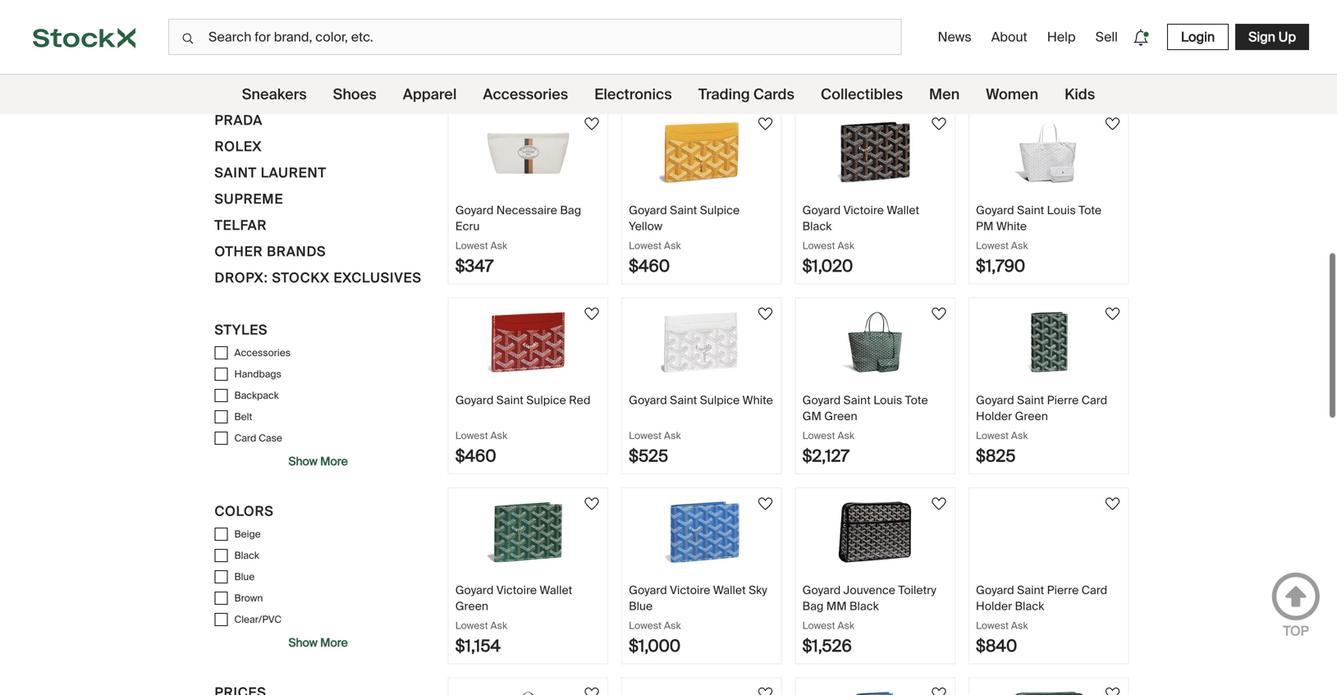 Task type: locate. For each thing, give the bounding box(es) containing it.
1 show from the top
[[289, 454, 318, 469]]

pm inside goyard saint louis tote pm white lowest ask $1,790
[[976, 219, 994, 234]]

saint up the lowest ask $460
[[497, 393, 524, 408]]

top
[[1284, 623, 1309, 640]]

0 horizontal spatial white
[[248, 85, 294, 103]]

1 horizontal spatial bag
[[803, 599, 824, 614]]

0 horizontal spatial blue
[[234, 571, 255, 583]]

goyard up $840
[[976, 583, 1015, 598]]

lowest inside lowest ask $525
[[629, 429, 662, 442]]

holder up $825
[[976, 409, 1013, 424]]

0 vertical spatial show more button
[[284, 447, 353, 475]]

1 vertical spatial card
[[234, 432, 256, 445]]

goyard plumet pouch black image
[[644, 692, 759, 695]]

follow image for goyard victoire wallet green lowest ask $1,154
[[582, 494, 602, 514]]

blue up $1,000
[[629, 599, 653, 614]]

pierre down goyard saint pierre card holder green image
[[1047, 393, 1079, 408]]

pm inside "goyard saint louis tote pm sky blue lowest ask $1,968"
[[629, 29, 647, 44]]

1 vertical spatial show
[[289, 635, 318, 651]]

wallet inside goyard victoire wallet green lowest ask $1,154
[[540, 583, 573, 598]]

1 vertical spatial holder
[[976, 599, 1013, 614]]

$460 down goyard saint sulpice red
[[455, 446, 497, 467]]

holder
[[976, 409, 1013, 424], [976, 599, 1013, 614]]

login
[[1181, 28, 1215, 46]]

goyard inside goyard victoire wallet sky blue lowest ask $1,000
[[629, 583, 667, 598]]

louis down the goyard saint louis tote gm green image
[[874, 393, 903, 408]]

0 vertical spatial show more
[[289, 454, 348, 469]]

2 more from the top
[[320, 635, 348, 651]]

other brands button
[[215, 241, 326, 268]]

1 holder from the top
[[976, 409, 1013, 424]]

prada
[[215, 112, 263, 129]]

pm
[[455, 29, 473, 44], [629, 29, 647, 44], [803, 29, 820, 44], [976, 219, 994, 234]]

wallet inside goyard victoire wallet sky blue lowest ask $1,000
[[713, 583, 746, 598]]

beige
[[234, 528, 261, 541]]

rolex
[[215, 138, 262, 155]]

1 horizontal spatial victoire
[[670, 583, 711, 598]]

0 vertical spatial $460
[[629, 256, 670, 277]]

pierre inside goyard saint pierre card holder green lowest ask $825
[[1047, 393, 1079, 408]]

lowest up $525
[[629, 429, 662, 442]]

1 vertical spatial more
[[320, 635, 348, 651]]

lowest inside goyard saint louis tote gm green lowest ask $2,127
[[803, 429, 836, 442]]

goyard up $1,790
[[976, 203, 1015, 218]]

saint laurent button
[[215, 163, 327, 189]]

saint down the goyard saint louis tote gm green image
[[844, 393, 871, 408]]

1 vertical spatial white
[[997, 219, 1027, 234]]

goyard for $1,000
[[629, 583, 667, 598]]

card for $840
[[1082, 583, 1108, 598]]

cards
[[754, 85, 795, 104]]

saint up lowest ask $525
[[670, 393, 697, 408]]

notification unread icon image
[[1130, 26, 1153, 49]]

1 vertical spatial $460
[[455, 446, 497, 467]]

blue inside "goyard saint louis tote pm sky blue lowest ask $1,968"
[[671, 29, 695, 44]]

2 horizontal spatial white
[[997, 219, 1027, 234]]

sky up $1,968
[[649, 29, 668, 44]]

goyard jouvence toiletry bag mm green image
[[992, 692, 1107, 695]]

lowest up $1,020
[[803, 239, 836, 252]]

ask inside "goyard saint louis tote pm sky blue lowest ask $1,968"
[[664, 49, 681, 62]]

styles
[[215, 321, 268, 339]]

goyard victoire wallet sky blue lowest ask $1,000
[[629, 583, 768, 657]]

$2,127
[[803, 446, 850, 467]]

saint inside goyard saint pierre card holder black lowest ask $840
[[1017, 583, 1045, 598]]

saint inside goyard saint louis tote pm white lowest ask $1,790
[[1017, 203, 1045, 218]]

lowest inside the lowest ask $460
[[455, 429, 488, 442]]

goyard up $1,020
[[803, 203, 841, 218]]

goyard up grey
[[803, 13, 841, 28]]

goyard saint sulpice red image
[[471, 312, 586, 373]]

wallet down goyard victoire wallet black image
[[887, 203, 920, 218]]

goyard up mm
[[803, 583, 841, 598]]

1 vertical spatial sky
[[749, 583, 768, 598]]

saint inside goyard saint sulpice orange
[[1017, 13, 1045, 28]]

new era button
[[215, 31, 279, 57]]

0 vertical spatial blue
[[671, 29, 695, 44]]

tote inside goyard saint louis tote pm black/natural lowest ask $1,757
[[558, 13, 581, 28]]

lowest inside goyard necessaire bag ecru lowest ask $347
[[455, 239, 488, 252]]

ask inside goyard saint louis tote pm grey lowest ask $1,883
[[838, 49, 855, 62]]

goyard for $347
[[455, 203, 494, 218]]

holder inside goyard saint pierre card holder green lowest ask $825
[[976, 409, 1013, 424]]

men
[[930, 85, 960, 104]]

telfar
[[215, 217, 267, 234]]

goyard up "gm"
[[803, 393, 841, 408]]

lowest inside goyard victoire wallet sky blue lowest ask $1,000
[[629, 620, 662, 632]]

pm left grey
[[803, 29, 820, 44]]

lowest inside goyard victoire wallet black lowest ask $1,020
[[803, 239, 836, 252]]

lowest up $1,154
[[455, 620, 488, 632]]

saint down goyard saint pierre card holder black image
[[1017, 583, 1045, 598]]

0 horizontal spatial bag
[[560, 203, 581, 218]]

victoire down goyard victoire wallet black image
[[844, 203, 884, 218]]

handbags
[[234, 368, 282, 381]]

sulpice for goyard saint sulpice white
[[700, 393, 740, 408]]

tote for ask
[[732, 13, 755, 28]]

goyard for $1,790
[[976, 203, 1015, 218]]

sulpice inside goyard saint sulpice orange
[[1047, 13, 1087, 28]]

stockx
[[272, 269, 330, 287]]

sulpice down goyard saint sulpice white image
[[700, 393, 740, 408]]

saint inside "goyard saint louis tote pm sky blue lowest ask $1,968"
[[670, 13, 697, 28]]

grey
[[823, 29, 848, 44]]

goyard saint sulpice yellow image
[[644, 122, 759, 183]]

sell
[[1096, 28, 1118, 46]]

2 vertical spatial white
[[743, 393, 773, 408]]

lowest up $1,883
[[803, 49, 836, 62]]

$460 down yellow
[[629, 256, 670, 277]]

louis inside goyard saint louis tote gm green lowest ask $2,127
[[874, 393, 903, 408]]

goyard inside goyard victoire wallet black lowest ask $1,020
[[803, 203, 841, 218]]

new era
[[215, 33, 279, 50]]

blue up brown
[[234, 571, 255, 583]]

card down goyard saint pierre card holder black image
[[1082, 583, 1108, 598]]

white inside off-white button
[[248, 85, 294, 103]]

lowest up $1,790
[[976, 239, 1009, 252]]

0 horizontal spatial green
[[455, 599, 489, 614]]

1 horizontal spatial white
[[743, 393, 773, 408]]

apparel
[[403, 85, 457, 104]]

1 show more from the top
[[289, 454, 348, 469]]

goyard inside goyard saint pierre card holder black lowest ask $840
[[976, 583, 1015, 598]]

white
[[248, 85, 294, 103], [997, 219, 1027, 234], [743, 393, 773, 408]]

saint inside goyard saint louis tote pm grey lowest ask $1,883
[[844, 13, 871, 28]]

ask inside the lowest ask $460
[[491, 429, 508, 442]]

wallet for $1,020
[[887, 203, 920, 218]]

goyard up orange
[[976, 13, 1015, 28]]

toiletry
[[899, 583, 937, 598]]

follow image for goyard necessaire bag ecru lowest ask $347
[[582, 114, 602, 134]]

card
[[1082, 393, 1108, 408], [234, 432, 256, 445], [1082, 583, 1108, 598]]

0 vertical spatial holder
[[976, 409, 1013, 424]]

saint for goyard saint sulpice red
[[497, 393, 524, 408]]

goyard up yellow
[[629, 203, 667, 218]]

goyard for $1,757
[[455, 13, 494, 28]]

card inside goyard saint pierre card holder green lowest ask $825
[[1082, 393, 1108, 408]]

bag inside goyard necessaire bag ecru lowest ask $347
[[560, 203, 581, 218]]

saint down 'goyard saint sulpice yellow' image in the top of the page
[[670, 203, 697, 218]]

follow image for $840
[[1103, 494, 1123, 514]]

goyard for $2,127
[[803, 393, 841, 408]]

goyard saint sulpice orange
[[976, 13, 1087, 44]]

2 horizontal spatial green
[[1015, 409, 1048, 424]]

saint for goyard saint sulpice yellow lowest ask $460
[[670, 203, 697, 218]]

0 vertical spatial pierre
[[1047, 393, 1079, 408]]

1 horizontal spatial blue
[[629, 599, 653, 614]]

accessories up the goyard necessaire bag ecru image
[[483, 85, 568, 104]]

goyard
[[455, 13, 494, 28], [629, 13, 667, 28], [803, 13, 841, 28], [976, 13, 1015, 28], [455, 203, 494, 218], [629, 203, 667, 218], [803, 203, 841, 218], [976, 203, 1015, 218], [455, 393, 494, 408], [629, 393, 667, 408], [803, 393, 841, 408], [976, 393, 1015, 408], [455, 583, 494, 598], [629, 583, 667, 598], [803, 583, 841, 598], [976, 583, 1015, 598]]

1 horizontal spatial accessories
[[483, 85, 568, 104]]

stockx logo image
[[33, 28, 135, 48]]

victoire inside goyard victoire wallet green lowest ask $1,154
[[497, 583, 537, 598]]

2 horizontal spatial victoire
[[844, 203, 884, 218]]

goyard inside goyard saint louis tote pm black/natural lowest ask $1,757
[[455, 13, 494, 28]]

lowest up $1,968
[[629, 49, 662, 62]]

other
[[215, 243, 263, 260]]

saint up $1,968
[[670, 13, 697, 28]]

lowest inside goyard saint pierre card holder black lowest ask $840
[[976, 620, 1009, 632]]

black up $840
[[1015, 599, 1045, 614]]

0 vertical spatial white
[[248, 85, 294, 103]]

bag
[[560, 203, 581, 218], [803, 599, 824, 614]]

wallet down goyard victoire wallet green image
[[540, 583, 573, 598]]

black
[[803, 219, 832, 234], [234, 549, 259, 562], [850, 599, 879, 614], [1015, 599, 1045, 614]]

card down belt at the bottom left of the page
[[234, 432, 256, 445]]

lowest up $825
[[976, 429, 1009, 442]]

blue up $1,968
[[671, 29, 695, 44]]

lowest up $840
[[976, 620, 1009, 632]]

goyard necessaire bag ecru image
[[471, 122, 586, 183]]

goyard inside goyard saint louis tote gm green lowest ask $2,127
[[803, 393, 841, 408]]

goyard up $1,000
[[629, 583, 667, 598]]

goyard inside goyard saint sulpice yellow lowest ask $460
[[629, 203, 667, 218]]

2 holder from the top
[[976, 599, 1013, 614]]

0 horizontal spatial victoire
[[497, 583, 537, 598]]

card inside goyard saint pierre card holder black lowest ask $840
[[1082, 583, 1108, 598]]

holder for $825
[[976, 409, 1013, 424]]

wallet inside goyard victoire wallet black lowest ask $1,020
[[887, 203, 920, 218]]

follow image
[[930, 114, 949, 134], [756, 304, 776, 324], [930, 304, 949, 324], [1103, 494, 1123, 514], [756, 684, 776, 695], [930, 684, 949, 695]]

lowest inside goyard victoire wallet green lowest ask $1,154
[[455, 620, 488, 632]]

louis up "trading"
[[700, 13, 729, 28]]

0 vertical spatial more
[[320, 454, 348, 469]]

saint inside goyard saint sulpice yellow lowest ask $460
[[670, 203, 697, 218]]

holder for $840
[[976, 599, 1013, 614]]

$347
[[455, 256, 494, 277]]

pm inside goyard saint louis tote pm grey lowest ask $1,883
[[803, 29, 820, 44]]

victoire for $1,020
[[844, 203, 884, 218]]

white inside goyard saint louis tote pm white lowest ask $1,790
[[997, 219, 1027, 234]]

goyard up $1,154
[[455, 583, 494, 598]]

1 horizontal spatial $460
[[629, 256, 670, 277]]

follow image for $525
[[756, 304, 776, 324]]

ask inside goyard jouvence toiletry bag mm black lowest ask $1,526
[[838, 620, 855, 632]]

victoire down goyard victoire wallet sky blue image
[[670, 583, 711, 598]]

victoire down goyard victoire wallet green image
[[497, 583, 537, 598]]

louis for $2,127
[[874, 393, 903, 408]]

goyard up lowest ask $525
[[629, 393, 667, 408]]

pierre down goyard saint pierre card holder black image
[[1047, 583, 1079, 598]]

goyard up ecru
[[455, 203, 494, 218]]

goyard victoire wallet green image
[[471, 502, 586, 563]]

green up $1,154
[[455, 599, 489, 614]]

tote inside "goyard saint louis tote pm sky blue lowest ask $1,968"
[[732, 13, 755, 28]]

1 horizontal spatial green
[[825, 409, 858, 424]]

saint down rolex button
[[215, 164, 257, 181]]

saint up the black/natural
[[497, 13, 524, 28]]

pierre inside goyard saint pierre card holder black lowest ask $840
[[1047, 583, 1079, 598]]

accessories up handbags
[[234, 347, 291, 359]]

lowest down yellow
[[629, 239, 662, 252]]

saint up about
[[1017, 13, 1045, 28]]

pierre
[[1047, 393, 1079, 408], [1047, 583, 1079, 598]]

off-
[[215, 85, 248, 103]]

dropx:
[[215, 269, 268, 287]]

sell link
[[1089, 22, 1125, 52]]

louis inside goyard saint louis tote pm white lowest ask $1,790
[[1047, 203, 1076, 218]]

bag left mm
[[803, 599, 824, 614]]

lowest down goyard saint sulpice red
[[455, 429, 488, 442]]

pm up $1,757
[[455, 29, 473, 44]]

lowest up $1,526
[[803, 620, 836, 632]]

2 horizontal spatial blue
[[671, 29, 695, 44]]

saint laurent
[[215, 164, 327, 181]]

louis for $1,757
[[527, 13, 555, 28]]

sulpice left red
[[527, 393, 566, 408]]

2 vertical spatial card
[[1082, 583, 1108, 598]]

louis inside "goyard saint louis tote pm sky blue lowest ask $1,968"
[[700, 13, 729, 28]]

louis for $1,883
[[874, 13, 903, 28]]

pm up $1,968
[[629, 29, 647, 44]]

black down jouvence in the right of the page
[[850, 599, 879, 614]]

goyard up $1,968
[[629, 13, 667, 28]]

saint inside goyard saint louis tote pm black/natural lowest ask $1,757
[[497, 13, 524, 28]]

goyard saint louis tote gm green lowest ask $2,127
[[803, 393, 928, 467]]

2 pierre from the top
[[1047, 583, 1079, 598]]

about
[[992, 28, 1028, 46]]

goyard saint pierre card holder black lowest ask $840
[[976, 583, 1108, 657]]

0 horizontal spatial $460
[[455, 446, 497, 467]]

tote inside goyard saint louis tote pm white lowest ask $1,790
[[1079, 203, 1102, 218]]

lowest down ecru
[[455, 239, 488, 252]]

goyard necessaire bag ecru lowest ask $347
[[455, 203, 581, 277]]

blue inside goyard victoire wallet sky blue lowest ask $1,000
[[629, 599, 653, 614]]

sulpice down 'goyard saint sulpice yellow' image in the top of the page
[[700, 203, 740, 218]]

holder inside goyard saint pierre card holder black lowest ask $840
[[976, 599, 1013, 614]]

0 vertical spatial show
[[289, 454, 318, 469]]

laurent
[[261, 164, 327, 181]]

goyard inside goyard saint louis tote pm white lowest ask $1,790
[[976, 203, 1015, 218]]

0 vertical spatial bag
[[560, 203, 581, 218]]

0 vertical spatial sky
[[649, 29, 668, 44]]

wallet down goyard victoire wallet sky blue image
[[713, 583, 746, 598]]

follow image for goyard jouvence toiletry bag mm black lowest ask $1,526
[[930, 494, 949, 514]]

pm inside goyard saint louis tote pm black/natural lowest ask $1,757
[[455, 29, 473, 44]]

follow image for $1,020
[[930, 114, 949, 134]]

goyard inside goyard saint pierre card holder green lowest ask $825
[[976, 393, 1015, 408]]

victoire for ask
[[670, 583, 711, 598]]

goyard victoire wallet sky blue image
[[644, 502, 759, 563]]

back to top image
[[1272, 572, 1321, 622]]

lowest down "gm"
[[803, 429, 836, 442]]

gm
[[803, 409, 822, 424]]

colors
[[215, 503, 274, 520]]

ask inside goyard saint sulpice yellow lowest ask $460
[[664, 239, 681, 252]]

goyard up the black/natural
[[455, 13, 494, 28]]

show
[[289, 454, 318, 469], [289, 635, 318, 651]]

goyard for $1,526
[[803, 583, 841, 598]]

1 vertical spatial bag
[[803, 599, 824, 614]]

2 show more from the top
[[289, 635, 348, 651]]

tote
[[558, 13, 581, 28], [732, 13, 755, 28], [905, 13, 928, 28], [1079, 203, 1102, 218], [905, 393, 928, 408]]

goyard inside goyard jouvence toiletry bag mm black lowest ask $1,526
[[803, 583, 841, 598]]

1 horizontal spatial sky
[[749, 583, 768, 598]]

0 vertical spatial card
[[1082, 393, 1108, 408]]

backpack
[[234, 389, 279, 402]]

card case
[[234, 432, 282, 445]]

tote inside goyard saint louis tote pm grey lowest ask $1,883
[[905, 13, 928, 28]]

louis
[[527, 13, 555, 28], [700, 13, 729, 28], [874, 13, 903, 28], [1047, 203, 1076, 218], [874, 393, 903, 408]]

goyard saint louis tote pm black/natural lowest ask $1,757
[[455, 13, 581, 87]]

show for styles
[[289, 454, 318, 469]]

louis up the black/natural
[[527, 13, 555, 28]]

women
[[986, 85, 1039, 104]]

yellow
[[629, 219, 663, 234]]

2 show more button from the top
[[284, 629, 353, 657]]

1 pierre from the top
[[1047, 393, 1079, 408]]

green inside goyard saint louis tote gm green lowest ask $2,127
[[825, 409, 858, 424]]

1 vertical spatial show more button
[[284, 629, 353, 657]]

victoire inside goyard victoire wallet sky blue lowest ask $1,000
[[670, 583, 711, 598]]

$1,757
[[455, 66, 502, 87]]

pm up $1,790
[[976, 219, 994, 234]]

holder up $840
[[976, 599, 1013, 614]]

lowest inside goyard saint louis tote pm grey lowest ask $1,883
[[803, 49, 836, 62]]

lowest up $1,757
[[455, 49, 488, 62]]

green up $825
[[1015, 409, 1048, 424]]

louis down goyard saint louis tote pm white image
[[1047, 203, 1076, 218]]

show more button
[[284, 447, 353, 475], [284, 629, 353, 657]]

show for colors
[[289, 635, 318, 651]]

goyard inside goyard victoire wallet green lowest ask $1,154
[[455, 583, 494, 598]]

goyard saint louis tote pm white image
[[992, 122, 1107, 183]]

1 vertical spatial pierre
[[1047, 583, 1079, 598]]

goyard saint louis tote pm white lowest ask $1,790
[[976, 203, 1102, 277]]

black up $1,020
[[803, 219, 832, 234]]

2 show from the top
[[289, 635, 318, 651]]

goyard inside "goyard saint louis tote pm sky blue lowest ask $1,968"
[[629, 13, 667, 28]]

0 vertical spatial accessories
[[483, 85, 568, 104]]

sneakers link
[[242, 75, 307, 114]]

goyard up $825
[[976, 393, 1015, 408]]

electronics
[[595, 85, 672, 104]]

supreme
[[215, 190, 283, 208]]

2 horizontal spatial wallet
[[887, 203, 920, 218]]

saint for goyard saint louis tote gm green lowest ask $2,127
[[844, 393, 871, 408]]

1 vertical spatial accessories
[[234, 347, 291, 359]]

lowest inside goyard saint louis tote pm white lowest ask $1,790
[[976, 239, 1009, 252]]

1 show more button from the top
[[284, 447, 353, 475]]

lowest up $1,000
[[629, 620, 662, 632]]

sulpice inside goyard saint sulpice yellow lowest ask $460
[[700, 203, 740, 218]]

sky inside goyard victoire wallet sky blue lowest ask $1,000
[[749, 583, 768, 598]]

saint inside goyard saint louis tote gm green lowest ask $2,127
[[844, 393, 871, 408]]

$460 inside the lowest ask $460
[[455, 446, 497, 467]]

$825
[[976, 446, 1016, 467]]

follow image
[[582, 114, 602, 134], [756, 114, 776, 134], [1103, 114, 1123, 134], [582, 304, 602, 324], [1103, 304, 1123, 324], [582, 494, 602, 514], [756, 494, 776, 514], [930, 494, 949, 514], [582, 684, 602, 695], [1103, 684, 1123, 695]]

sulpice up help
[[1047, 13, 1087, 28]]

louis inside goyard saint louis tote pm grey lowest ask $1,883
[[874, 13, 903, 28]]

0 horizontal spatial sky
[[649, 29, 668, 44]]

sky down goyard victoire wallet sky blue image
[[749, 583, 768, 598]]

victoire
[[844, 203, 884, 218], [497, 583, 537, 598], [670, 583, 711, 598]]

blue
[[671, 29, 695, 44], [234, 571, 255, 583], [629, 599, 653, 614]]

tote inside goyard saint louis tote gm green lowest ask $2,127
[[905, 393, 928, 408]]

0 horizontal spatial wallet
[[540, 583, 573, 598]]

goyard inside goyard necessaire bag ecru lowest ask $347
[[455, 203, 494, 218]]

nike button
[[215, 57, 248, 84]]

louis inside goyard saint louis tote pm black/natural lowest ask $1,757
[[527, 13, 555, 28]]

bag right the necessaire
[[560, 203, 581, 218]]

victoire inside goyard victoire wallet black lowest ask $1,020
[[844, 203, 884, 218]]

saint up grey
[[844, 13, 871, 28]]

goyard inside goyard saint louis tote pm grey lowest ask $1,883
[[803, 13, 841, 28]]

lowest
[[455, 49, 488, 62], [629, 49, 662, 62], [803, 49, 836, 62], [455, 239, 488, 252], [629, 239, 662, 252], [803, 239, 836, 252], [976, 239, 1009, 252], [455, 429, 488, 442], [629, 429, 662, 442], [803, 429, 836, 442], [976, 429, 1009, 442], [455, 620, 488, 632], [629, 620, 662, 632], [803, 620, 836, 632], [976, 620, 1009, 632]]

card down goyard saint pierre card holder green image
[[1082, 393, 1108, 408]]

off-white button
[[215, 84, 294, 110]]

1 more from the top
[[320, 454, 348, 469]]

lowest inside goyard saint sulpice yellow lowest ask $460
[[629, 239, 662, 252]]

lowest inside goyard saint pierre card holder green lowest ask $825
[[976, 429, 1009, 442]]

saint down goyard saint louis tote pm white image
[[1017, 203, 1045, 218]]

1 horizontal spatial wallet
[[713, 583, 746, 598]]

ask
[[491, 49, 508, 62], [664, 49, 681, 62], [838, 49, 855, 62], [491, 239, 508, 252], [664, 239, 681, 252], [838, 239, 855, 252], [1012, 239, 1028, 252], [491, 429, 508, 442], [664, 429, 681, 442], [838, 429, 855, 442], [1012, 429, 1028, 442], [491, 620, 508, 632], [664, 620, 681, 632], [838, 620, 855, 632], [1012, 620, 1028, 632]]

louis left news 'link' on the right top of page
[[874, 13, 903, 28]]

saint
[[497, 13, 524, 28], [670, 13, 697, 28], [844, 13, 871, 28], [1017, 13, 1045, 28], [215, 164, 257, 181], [670, 203, 697, 218], [1017, 203, 1045, 218], [497, 393, 524, 408], [670, 393, 697, 408], [844, 393, 871, 408], [1017, 393, 1045, 408], [1017, 583, 1045, 598]]

pm for ask
[[629, 29, 647, 44]]

saint inside goyard saint pierre card holder green lowest ask $825
[[1017, 393, 1045, 408]]

green right "gm"
[[825, 409, 858, 424]]

kids link
[[1065, 75, 1096, 114]]

green inside goyard saint pierre card holder green lowest ask $825
[[1015, 409, 1048, 424]]

ask inside goyard saint pierre card holder green lowest ask $825
[[1012, 429, 1028, 442]]

wallet for ask
[[713, 583, 746, 598]]

1 vertical spatial show more
[[289, 635, 348, 651]]

2 vertical spatial blue
[[629, 599, 653, 614]]

saint down goyard saint pierre card holder green image
[[1017, 393, 1045, 408]]



Task type: describe. For each thing, give the bounding box(es) containing it.
lowest ask $525
[[629, 429, 681, 467]]

up
[[1279, 28, 1297, 46]]

pierre for $840
[[1047, 583, 1079, 598]]

show more button for colors
[[284, 629, 353, 657]]

trading cards
[[699, 85, 795, 104]]

$1,020
[[803, 256, 853, 277]]

lowest ask $460
[[455, 429, 508, 467]]

tote for $1,757
[[558, 13, 581, 28]]

$1,526
[[803, 636, 852, 657]]

goyard victoire wallet green lowest ask $1,154
[[455, 583, 573, 657]]

goyard saint pierre card holder sky blue image
[[818, 692, 933, 695]]

ecru
[[455, 219, 480, 234]]

electronics link
[[595, 75, 672, 114]]

pm for $1,757
[[455, 29, 473, 44]]

new
[[215, 33, 247, 50]]

goyard saint louis tote pm grey lowest ask $1,883
[[803, 13, 928, 87]]

follow image for goyard saint louis tote pm white lowest ask $1,790
[[1103, 114, 1123, 134]]

saint for goyard saint louis tote pm black/natural lowest ask $1,757
[[497, 13, 524, 28]]

black inside goyard saint pierre card holder black lowest ask $840
[[1015, 599, 1045, 614]]

green for $2,127
[[825, 409, 858, 424]]

black inside goyard jouvence toiletry bag mm black lowest ask $1,526
[[850, 599, 879, 614]]

women link
[[986, 75, 1039, 114]]

bag inside goyard jouvence toiletry bag mm black lowest ask $1,526
[[803, 599, 824, 614]]

$525
[[629, 446, 669, 467]]

follow image for goyard saint sulpice yellow lowest ask $460
[[756, 114, 776, 134]]

wallet for $1,154
[[540, 583, 573, 598]]

news link
[[931, 22, 979, 52]]

lowest inside goyard saint louis tote pm black/natural lowest ask $1,757
[[455, 49, 488, 62]]

sulpice for goyard saint sulpice red
[[527, 393, 566, 408]]

Search... search field
[[168, 19, 902, 55]]

necessaire
[[497, 203, 557, 218]]

ask inside goyard victoire wallet green lowest ask $1,154
[[491, 620, 508, 632]]

ask inside goyard saint louis tote pm white lowest ask $1,790
[[1012, 239, 1028, 252]]

$1,790
[[976, 256, 1026, 277]]

pm for $1,883
[[803, 29, 820, 44]]

product category switcher element
[[0, 75, 1338, 114]]

ask inside lowest ask $525
[[664, 429, 681, 442]]

lowest inside "goyard saint louis tote pm sky blue lowest ask $1,968"
[[629, 49, 662, 62]]

trading
[[699, 85, 750, 104]]

login button
[[1168, 24, 1229, 50]]

goyard saint sulpice white
[[629, 393, 773, 408]]

prada button
[[215, 110, 263, 136]]

era
[[251, 33, 279, 50]]

orange
[[976, 29, 1016, 44]]

tote for $1,790
[[1079, 203, 1102, 218]]

supreme button
[[215, 189, 283, 215]]

goyard victoire wallet black image
[[818, 122, 933, 183]]

jacobs
[[261, 7, 318, 24]]

louis for ask
[[700, 13, 729, 28]]

ask inside goyard victoire wallet black lowest ask $1,020
[[838, 239, 855, 252]]

goyard inside goyard saint sulpice orange
[[976, 13, 1015, 28]]

help
[[1048, 28, 1076, 46]]

ask inside goyard necessaire bag ecru lowest ask $347
[[491, 239, 508, 252]]

telfar button
[[215, 215, 267, 241]]

goyard saint sulpice white image
[[644, 312, 759, 373]]

goyard for $460
[[629, 203, 667, 218]]

goyard for $825
[[976, 393, 1015, 408]]

sneakers
[[242, 85, 307, 104]]

louis for $1,790
[[1047, 203, 1076, 218]]

saint for goyard saint pierre card holder green lowest ask $825
[[1017, 393, 1045, 408]]

nike
[[215, 59, 248, 76]]

goyard for $840
[[976, 583, 1015, 598]]

show more for styles
[[289, 454, 348, 469]]

card for $825
[[1082, 393, 1108, 408]]

victoire for $1,154
[[497, 583, 537, 598]]

goyard for $1,154
[[455, 583, 494, 598]]

goyard saint pierre card holder black image
[[992, 502, 1107, 563]]

trading cards link
[[699, 75, 795, 114]]

black down beige
[[234, 549, 259, 562]]

stockx logo link
[[0, 0, 168, 74]]

mm
[[827, 599, 847, 614]]

follow image for $2,127
[[930, 304, 949, 324]]

ask inside goyard saint pierre card holder black lowest ask $840
[[1012, 620, 1028, 632]]

saint for goyard saint pierre card holder black lowest ask $840
[[1017, 583, 1045, 598]]

accessories inside product category switcher element
[[483, 85, 568, 104]]

saint for goyard saint louis tote pm sky blue lowest ask $1,968
[[670, 13, 697, 28]]

brands
[[267, 243, 326, 260]]

goyard jouvence toiletry bag mm black lowest ask $1,526
[[803, 583, 937, 657]]

goyard for $1,968
[[629, 13, 667, 28]]

saint inside button
[[215, 164, 257, 181]]

sky inside "goyard saint louis tote pm sky blue lowest ask $1,968"
[[649, 29, 668, 44]]

show more button for styles
[[284, 447, 353, 475]]

goyard up the lowest ask $460
[[455, 393, 494, 408]]

pm for $1,790
[[976, 219, 994, 234]]

more for colors
[[320, 635, 348, 651]]

goyard jouvence toiletry bag mm black image
[[818, 502, 933, 563]]

dropx: stockx exclusives button
[[215, 268, 422, 294]]

about link
[[985, 22, 1034, 52]]

shoes link
[[333, 75, 377, 114]]

red
[[569, 393, 591, 408]]

$1,000
[[629, 636, 681, 657]]

follow image for goyard victoire wallet sky blue lowest ask $1,000
[[756, 494, 776, 514]]

saint for goyard saint sulpice orange
[[1017, 13, 1045, 28]]

shoes
[[333, 85, 377, 104]]

ask inside goyard saint louis tote gm green lowest ask $2,127
[[838, 429, 855, 442]]

marc jacobs
[[215, 7, 318, 24]]

$1,968
[[629, 66, 679, 87]]

goyard saint louis tote gm green image
[[818, 312, 933, 373]]

lowest inside goyard jouvence toiletry bag mm black lowest ask $1,526
[[803, 620, 836, 632]]

saint for goyard saint louis tote pm white lowest ask $1,790
[[1017, 203, 1045, 218]]

sulpice for goyard saint sulpice yellow lowest ask $460
[[700, 203, 740, 218]]

saint for goyard saint sulpice white
[[670, 393, 697, 408]]

goyard saint sulpice red
[[455, 393, 591, 408]]

off-white
[[215, 85, 294, 103]]

ask inside goyard victoire wallet sky blue lowest ask $1,000
[[664, 620, 681, 632]]

apparel link
[[403, 75, 457, 114]]

0 horizontal spatial accessories
[[234, 347, 291, 359]]

goyard for $1,883
[[803, 13, 841, 28]]

goyard for $1,020
[[803, 203, 841, 218]]

$460 inside goyard saint sulpice yellow lowest ask $460
[[629, 256, 670, 277]]

sign
[[1249, 28, 1276, 46]]

accessories link
[[483, 75, 568, 114]]

$458
[[976, 66, 1017, 87]]

belt
[[234, 411, 252, 423]]

sulpice for goyard saint sulpice orange
[[1047, 13, 1087, 28]]

follow image for goyard saint pierre card holder green lowest ask $825
[[1103, 304, 1123, 324]]

$840
[[976, 636, 1018, 657]]

1 vertical spatial blue
[[234, 571, 255, 583]]

saint for goyard saint louis tote pm grey lowest ask $1,883
[[844, 13, 871, 28]]

exclusives
[[334, 269, 422, 287]]

dropx: stockx exclusives
[[215, 269, 422, 287]]

men link
[[930, 75, 960, 114]]

sign up
[[1249, 28, 1297, 46]]

black inside goyard victoire wallet black lowest ask $1,020
[[803, 219, 832, 234]]

tote for $2,127
[[905, 393, 928, 408]]

marc
[[215, 7, 257, 24]]

collectibles link
[[821, 75, 903, 114]]

collectibles
[[821, 85, 903, 104]]

goyard saint pierre card holder green image
[[992, 312, 1107, 373]]

jouvence
[[844, 583, 896, 598]]

goyard saint louis tote gm sky blue image
[[471, 692, 586, 695]]

ask inside goyard saint louis tote pm black/natural lowest ask $1,757
[[491, 49, 508, 62]]

tote for $1,883
[[905, 13, 928, 28]]

green for $825
[[1015, 409, 1048, 424]]

goyard saint pierre card holder green lowest ask $825
[[976, 393, 1108, 467]]

$1,154
[[455, 636, 501, 657]]

show more for colors
[[289, 635, 348, 651]]

case
[[259, 432, 282, 445]]

black/natural
[[476, 29, 548, 44]]

brown
[[234, 592, 263, 605]]

more for styles
[[320, 454, 348, 469]]

pierre for $825
[[1047, 393, 1079, 408]]

green inside goyard victoire wallet green lowest ask $1,154
[[455, 599, 489, 614]]

help link
[[1041, 22, 1083, 52]]

kids
[[1065, 85, 1096, 104]]

$1,883
[[803, 66, 852, 87]]

other brands
[[215, 243, 326, 260]]

rolex button
[[215, 136, 262, 163]]



Task type: vqa. For each thing, say whether or not it's contained in the screenshot.


